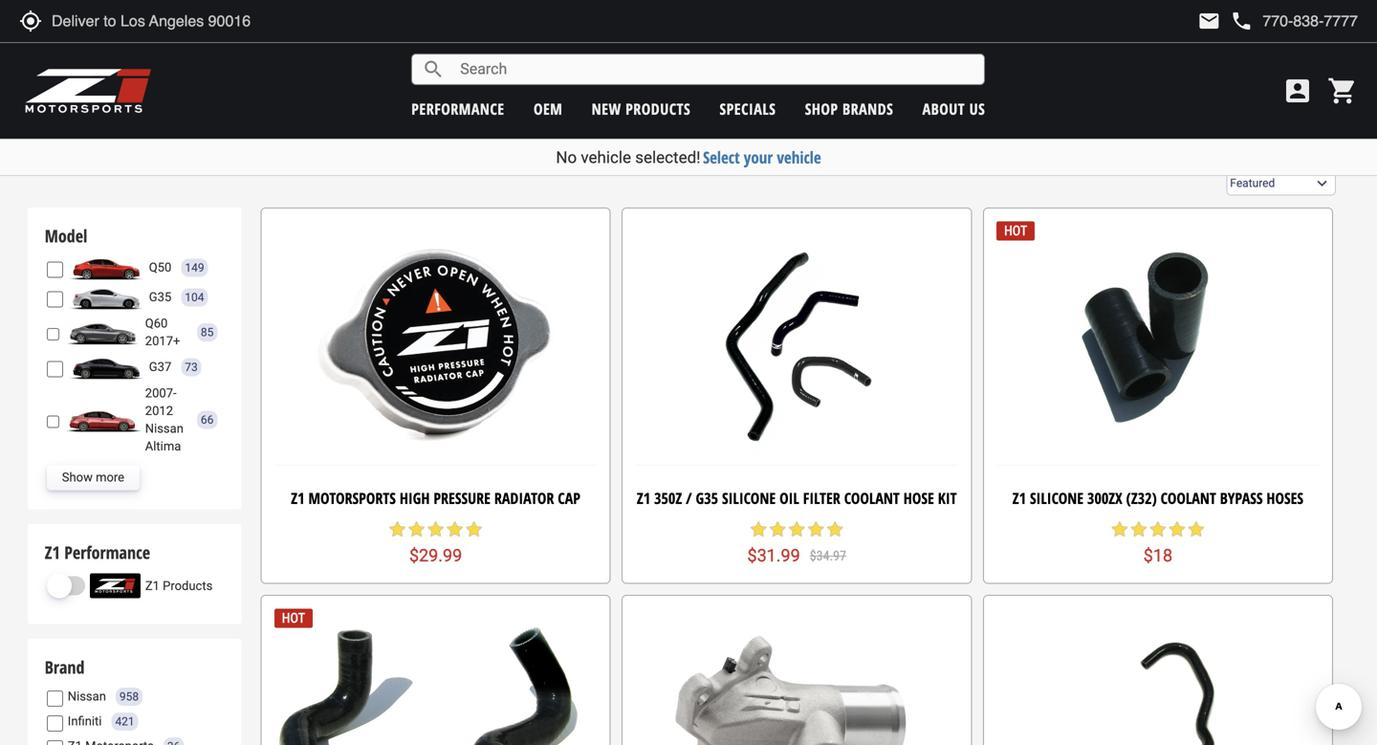 Task type: describe. For each thing, give the bounding box(es) containing it.
about
[[923, 99, 965, 119]]

$34.97
[[810, 548, 847, 564]]

more
[[96, 470, 124, 485]]

performance
[[64, 541, 150, 564]]

phone
[[1231, 10, 1254, 33]]

model
[[45, 224, 87, 248]]

421
[[115, 715, 135, 729]]

8 star from the left
[[426, 520, 445, 539]]

300zx
[[1088, 488, 1123, 509]]

104
[[185, 291, 204, 304]]

altima
[[145, 439, 181, 454]]

my_location
[[19, 10, 42, 33]]

13 star from the left
[[1149, 520, 1168, 539]]

z1 350z / g35 silicone oil filter coolant hose kit
[[637, 488, 957, 509]]

350z
[[654, 488, 682, 509]]

infiniti g35 coupe sedan v35 v36 skyline 2003 2004 2005 2006 2007 2008 3.5l vq35de revup rev up vq35hr z1 motorsports image
[[68, 285, 144, 310]]

select
[[703, 146, 740, 168]]

no
[[556, 148, 577, 167]]

us
[[970, 99, 986, 119]]

about us link
[[923, 99, 986, 119]]

infiniti
[[68, 714, 102, 729]]

infiniti g37 coupe sedan convertible v36 cv36 hv36 skyline 2008 2009 2010 2011 2012 2013 3.7l vq37vhr z1 motorsports image
[[68, 355, 144, 380]]

73
[[185, 361, 198, 374]]

selected!
[[635, 148, 701, 167]]

z1 for z1 silicone 300zx (z32) coolant bypass hoses
[[1013, 488, 1027, 509]]

account_box
[[1283, 76, 1314, 106]]

14 star from the left
[[1168, 520, 1187, 539]]

z1 for z1 products
[[145, 579, 160, 593]]

hoses
[[1267, 488, 1304, 509]]

149
[[185, 261, 204, 274]]

shopping_cart
[[1328, 76, 1359, 106]]

66
[[201, 413, 214, 427]]

1 vertical spatial nissan
[[68, 690, 106, 704]]

vehicle inside the no vehicle selected! select your vehicle
[[581, 148, 631, 167]]

products
[[163, 579, 213, 593]]

account_box link
[[1278, 76, 1318, 106]]

shopping_cart link
[[1323, 76, 1359, 106]]

show more button
[[47, 465, 140, 490]]

1 vertical spatial g35
[[696, 488, 719, 509]]

cap
[[558, 488, 581, 509]]

filter
[[803, 488, 841, 509]]

search
[[422, 58, 445, 81]]

no vehicle selected! select your vehicle
[[556, 146, 821, 168]]

(z32)
[[1127, 488, 1157, 509]]

performance
[[412, 99, 505, 119]]

2007-
[[145, 386, 177, 400]]

0 vertical spatial g35
[[149, 290, 171, 304]]

shop brands link
[[805, 99, 894, 119]]

10 star from the left
[[465, 520, 484, 539]]

nissan altima sedan l32 2007 2008 2009 2010 2011 2012 qr25de vq35de 2.5l 3.5l s sr sl se z1 motorsports image
[[64, 408, 140, 433]]

oil
[[780, 488, 800, 509]]

shop brands
[[805, 99, 894, 119]]

radiator
[[494, 488, 554, 509]]

motorsports
[[308, 488, 396, 509]]

1 horizontal spatial vehicle
[[777, 146, 821, 168]]

bypass
[[1221, 488, 1263, 509]]

1 horizontal spatial nissan
[[145, 422, 184, 436]]

brands
[[843, 99, 894, 119]]

12 star from the left
[[1130, 520, 1149, 539]]

select your vehicle link
[[703, 146, 821, 168]]

brand
[[45, 656, 85, 679]]

7 star from the left
[[407, 520, 426, 539]]

show more
[[62, 470, 124, 485]]

oem link
[[534, 99, 563, 119]]

products
[[626, 99, 691, 119]]

hose
[[904, 488, 935, 509]]

new products link
[[592, 99, 691, 119]]

2007- 2012 nissan altima
[[145, 386, 184, 454]]

1 silicone from the left
[[722, 488, 776, 509]]



Task type: locate. For each thing, give the bounding box(es) containing it.
2012
[[145, 404, 173, 418]]

phone link
[[1231, 10, 1359, 33]]

$18
[[1144, 546, 1173, 566]]

star star star star star $31.99 $34.97
[[748, 520, 847, 566]]

mail
[[1198, 10, 1221, 33]]

1 horizontal spatial g35
[[696, 488, 719, 509]]

your
[[744, 146, 773, 168]]

2017+
[[145, 334, 180, 348]]

1 horizontal spatial coolant
[[1161, 488, 1217, 509]]

1 coolant from the left
[[845, 488, 900, 509]]

2 star from the left
[[768, 520, 788, 539]]

z1 for z1 350z / g35 silicone oil filter coolant hose kit
[[637, 488, 651, 509]]

mail phone
[[1198, 10, 1254, 33]]

nissan up infiniti
[[68, 690, 106, 704]]

6 star from the left
[[388, 520, 407, 539]]

0 horizontal spatial vehicle
[[581, 148, 631, 167]]

/
[[686, 488, 692, 509]]

silicone left oil
[[722, 488, 776, 509]]

z1 products
[[145, 579, 213, 593]]

Search search field
[[445, 55, 985, 84]]

z1 left "performance"
[[45, 541, 60, 564]]

g35 right the / at the bottom of page
[[696, 488, 719, 509]]

$29.99
[[409, 546, 462, 566]]

pressure
[[434, 488, 491, 509]]

z1 motorsports logo image
[[24, 67, 153, 115]]

3 star from the left
[[788, 520, 807, 539]]

kit
[[938, 488, 957, 509]]

5 star from the left
[[826, 520, 845, 539]]

g35 up q60
[[149, 290, 171, 304]]

z1 for z1 performance
[[45, 541, 60, 564]]

4 star from the left
[[807, 520, 826, 539]]

silicone
[[722, 488, 776, 509], [1030, 488, 1084, 509]]

g37
[[149, 360, 171, 374]]

new products
[[592, 99, 691, 119]]

z1 motorsports high pressure radiator cap
[[291, 488, 581, 509]]

z1
[[291, 488, 305, 509], [637, 488, 651, 509], [1013, 488, 1027, 509], [45, 541, 60, 564], [145, 579, 160, 593]]

q60
[[145, 316, 168, 330]]

star
[[749, 520, 768, 539], [768, 520, 788, 539], [788, 520, 807, 539], [807, 520, 826, 539], [826, 520, 845, 539], [388, 520, 407, 539], [407, 520, 426, 539], [426, 520, 445, 539], [445, 520, 465, 539], [465, 520, 484, 539], [1111, 520, 1130, 539], [1130, 520, 1149, 539], [1149, 520, 1168, 539], [1168, 520, 1187, 539], [1187, 520, 1206, 539]]

high
[[400, 488, 430, 509]]

z1 silicone 300zx (z32) coolant bypass hoses
[[1013, 488, 1304, 509]]

11 star from the left
[[1111, 520, 1130, 539]]

q60 2017+
[[145, 316, 180, 348]]

0 vertical spatial nissan
[[145, 422, 184, 436]]

0 horizontal spatial g35
[[149, 290, 171, 304]]

z1 left the 'products'
[[145, 579, 160, 593]]

z1 left 350z
[[637, 488, 651, 509]]

None checkbox
[[47, 326, 59, 342], [47, 361, 63, 377], [47, 414, 59, 430], [47, 326, 59, 342], [47, 361, 63, 377], [47, 414, 59, 430]]

coolant right (z32)
[[1161, 488, 1217, 509]]

q50
[[149, 260, 172, 275]]

shop
[[805, 99, 839, 119]]

vehicle right no
[[581, 148, 631, 167]]

g35
[[149, 290, 171, 304], [696, 488, 719, 509]]

None checkbox
[[47, 262, 63, 278], [47, 291, 63, 307], [47, 691, 63, 707], [47, 716, 63, 732], [47, 741, 63, 745], [47, 262, 63, 278], [47, 291, 63, 307], [47, 691, 63, 707], [47, 716, 63, 732], [47, 741, 63, 745]]

oem
[[534, 99, 563, 119]]

1 star from the left
[[749, 520, 768, 539]]

infiniti q50 sedan hybrid v37 2014 2015 2016 2017 2018 2019 2020 vq37vhr 2.0t 3.0t 3.7l red sport redsport vr30ddtt z1 motorsports image
[[68, 255, 144, 280]]

star star star star star $29.99
[[388, 520, 484, 566]]

85
[[201, 326, 214, 339]]

0 horizontal spatial silicone
[[722, 488, 776, 509]]

0 horizontal spatial nissan
[[68, 690, 106, 704]]

15 star from the left
[[1187, 520, 1206, 539]]

0 horizontal spatial coolant
[[845, 488, 900, 509]]

$31.99
[[748, 546, 801, 566]]

z1 left motorsports
[[291, 488, 305, 509]]

coolant
[[845, 488, 900, 509], [1161, 488, 1217, 509]]

performance link
[[412, 99, 505, 119]]

958
[[119, 690, 139, 704]]

2 silicone from the left
[[1030, 488, 1084, 509]]

specials
[[720, 99, 776, 119]]

infiniti q60 coupe cv37 2017 2018 2019 2020 2.0t 3.0t red sport redsport vr30ddtt z1 motorsports image
[[64, 320, 140, 345]]

specials link
[[720, 99, 776, 119]]

mail link
[[1198, 10, 1221, 33]]

vehicle
[[777, 146, 821, 168], [581, 148, 631, 167]]

z1 right kit
[[1013, 488, 1027, 509]]

vehicle right your
[[777, 146, 821, 168]]

z1 performance
[[45, 541, 150, 564]]

coolant left hose
[[845, 488, 900, 509]]

z1 for z1 motorsports high pressure radiator cap
[[291, 488, 305, 509]]

new
[[592, 99, 622, 119]]

nissan
[[145, 422, 184, 436], [68, 690, 106, 704]]

2 coolant from the left
[[1161, 488, 1217, 509]]

silicone left 300zx
[[1030, 488, 1084, 509]]

1 horizontal spatial silicone
[[1030, 488, 1084, 509]]

9 star from the left
[[445, 520, 465, 539]]

about us
[[923, 99, 986, 119]]

show
[[62, 470, 93, 485]]

nissan up the altima
[[145, 422, 184, 436]]

star star star star star $18
[[1111, 520, 1206, 566]]



Task type: vqa. For each thing, say whether or not it's contained in the screenshot.
Fork in This is the Solid Cast Iron Clutch Release Fork Assembly found on all 04+ Nissan 350Z's and G35's. These can be used on all 350Z or G35 Transmissions.
no



